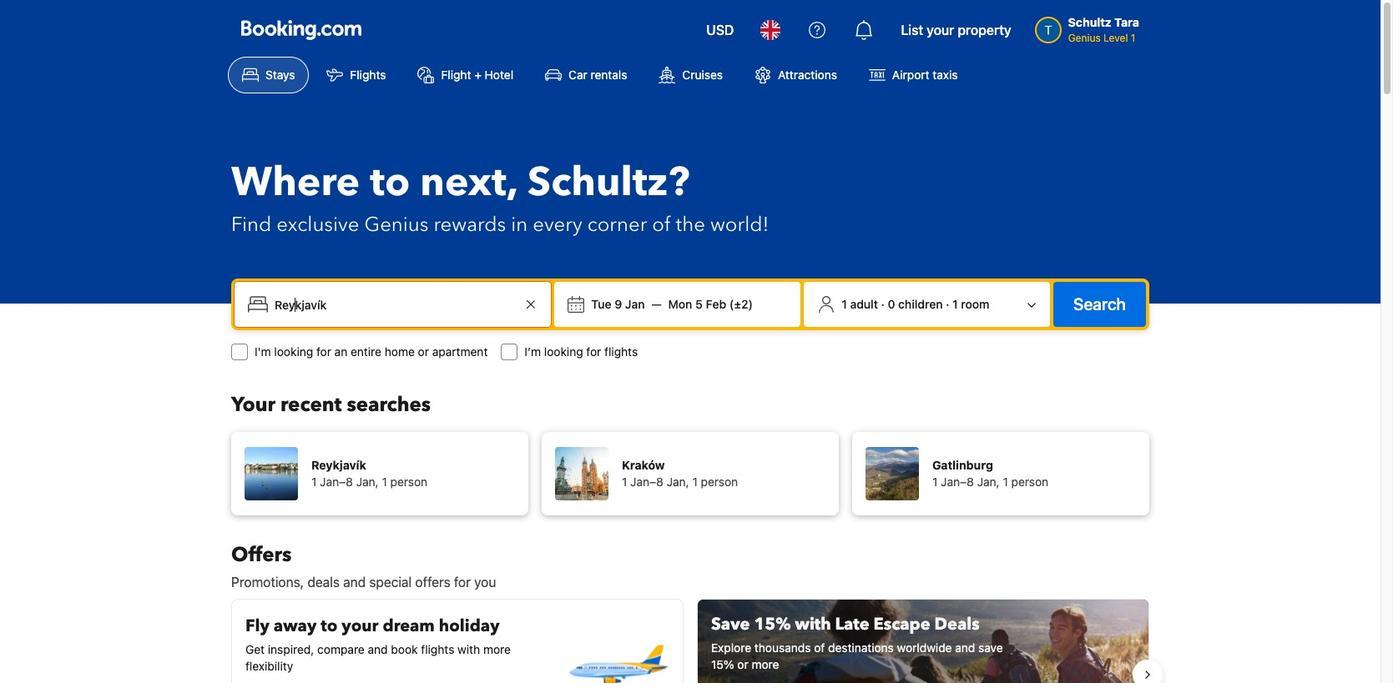 Task type: locate. For each thing, give the bounding box(es) containing it.
and inside offers promotions, deals and special offers for you
[[343, 575, 366, 590]]

1 vertical spatial flights
[[421, 643, 455, 657]]

1 horizontal spatial and
[[368, 643, 388, 657]]

book
[[391, 643, 418, 657]]

to left next,
[[370, 155, 410, 210]]

3 jan–8 from the left
[[941, 475, 974, 489]]

offers promotions, deals and special offers for you
[[231, 542, 496, 590]]

you
[[474, 575, 496, 590]]

0 vertical spatial genius
[[1069, 32, 1101, 44]]

1 vertical spatial your
[[342, 615, 379, 638]]

and left book
[[368, 643, 388, 657]]

region containing save 15% with late escape deals
[[218, 593, 1163, 684]]

where
[[231, 155, 360, 210]]

or inside save 15% with late escape deals explore thousands of destinations worldwide and save 15% or more
[[738, 658, 749, 672]]

your account menu schultz tara genius level 1 element
[[1035, 8, 1147, 46]]

schultz tara genius level 1
[[1069, 15, 1140, 44]]

2 horizontal spatial jan,
[[978, 475, 1000, 489]]

of left the
[[652, 211, 671, 239]]

3 jan, from the left
[[978, 475, 1000, 489]]

1 horizontal spatial of
[[814, 641, 825, 656]]

genius left rewards
[[364, 211, 429, 239]]

1 vertical spatial more
[[752, 658, 780, 672]]

1 inside the schultz tara genius level 1
[[1131, 32, 1136, 44]]

1 looking from the left
[[274, 345, 313, 359]]

tara
[[1115, 15, 1140, 29]]

with down holiday
[[458, 643, 480, 657]]

list
[[901, 23, 924, 38]]

looking
[[274, 345, 313, 359], [544, 345, 583, 359]]

special
[[369, 575, 412, 590]]

explore
[[711, 641, 752, 656]]

1 horizontal spatial your
[[927, 23, 955, 38]]

more inside save 15% with late escape deals explore thousands of destinations worldwide and save 15% or more
[[752, 658, 780, 672]]

and
[[343, 575, 366, 590], [956, 641, 976, 656], [368, 643, 388, 657]]

2 jan–8 from the left
[[631, 475, 664, 489]]

1 horizontal spatial flights
[[605, 345, 638, 359]]

deals
[[935, 614, 980, 636]]

0 horizontal spatial flights
[[421, 643, 455, 657]]

2 horizontal spatial person
[[1012, 475, 1049, 489]]

1 horizontal spatial 15%
[[754, 614, 791, 636]]

genius inside the schultz tara genius level 1
[[1069, 32, 1101, 44]]

adult
[[850, 297, 878, 311]]

person for gatlinburg 1 jan–8 jan, 1 person
[[1012, 475, 1049, 489]]

for down tue
[[587, 345, 602, 359]]

1 horizontal spatial or
[[738, 658, 749, 672]]

fly away to your dream holiday get inspired, compare and book flights with more flexibility
[[246, 615, 511, 674]]

with up thousands
[[795, 614, 831, 636]]

more down holiday
[[483, 643, 511, 657]]

attractions link
[[741, 57, 852, 94]]

(±2)
[[730, 297, 753, 311]]

jan, inside the gatlinburg 1 jan–8 jan, 1 person
[[978, 475, 1000, 489]]

and right "deals"
[[343, 575, 366, 590]]

usd button
[[697, 10, 744, 50]]

level
[[1104, 32, 1129, 44]]

group of friends hiking on a sunny day in the mountains image
[[698, 600, 1149, 684]]

thousands
[[755, 641, 811, 656]]

person inside kraków 1 jan–8 jan, 1 person
[[701, 475, 738, 489]]

0 horizontal spatial for
[[316, 345, 331, 359]]

flights link
[[313, 57, 400, 94]]

looking right the i'm on the bottom left of page
[[544, 345, 583, 359]]

+
[[474, 68, 482, 82]]

jan, for gatlinburg
[[978, 475, 1000, 489]]

1 vertical spatial of
[[814, 641, 825, 656]]

for for flights
[[587, 345, 602, 359]]

jan–8 down gatlinburg
[[941, 475, 974, 489]]

1 horizontal spatial looking
[[544, 345, 583, 359]]

0 horizontal spatial of
[[652, 211, 671, 239]]

kraków
[[622, 458, 665, 473]]

booking.com image
[[241, 20, 362, 40]]

for left an
[[316, 345, 331, 359]]

0 horizontal spatial genius
[[364, 211, 429, 239]]

or down "explore"
[[738, 658, 749, 672]]

your right "list"
[[927, 23, 955, 38]]

schultz
[[1069, 15, 1112, 29]]

fly away to your dream holiday image
[[566, 614, 670, 684]]

·
[[881, 297, 885, 311], [946, 297, 950, 311]]

of
[[652, 211, 671, 239], [814, 641, 825, 656]]

flights
[[605, 345, 638, 359], [421, 643, 455, 657]]

or
[[418, 345, 429, 359], [738, 658, 749, 672]]

0 vertical spatial to
[[370, 155, 410, 210]]

1 horizontal spatial more
[[752, 658, 780, 672]]

i'm looking for flights
[[525, 345, 638, 359]]

5
[[696, 297, 703, 311]]

0 vertical spatial your
[[927, 23, 955, 38]]

cruises link
[[645, 57, 737, 94]]

dream
[[383, 615, 435, 638]]

your up compare
[[342, 615, 379, 638]]

0 vertical spatial more
[[483, 643, 511, 657]]

9
[[615, 297, 622, 311]]

1 horizontal spatial for
[[454, 575, 471, 590]]

i'm
[[525, 345, 541, 359]]

1
[[1131, 32, 1136, 44], [842, 297, 847, 311], [953, 297, 958, 311], [311, 475, 317, 489], [382, 475, 387, 489], [622, 475, 627, 489], [693, 475, 698, 489], [933, 475, 938, 489], [1003, 475, 1009, 489]]

world!
[[711, 211, 769, 239]]

2 horizontal spatial jan–8
[[941, 475, 974, 489]]

jan–8 inside the gatlinburg 1 jan–8 jan, 1 person
[[941, 475, 974, 489]]

looking right i'm at left bottom
[[274, 345, 313, 359]]

2 · from the left
[[946, 297, 950, 311]]

person inside the gatlinburg 1 jan–8 jan, 1 person
[[1012, 475, 1049, 489]]

· right "children"
[[946, 297, 950, 311]]

2 person from the left
[[701, 475, 738, 489]]

person for kraków 1 jan–8 jan, 1 person
[[701, 475, 738, 489]]

1 vertical spatial or
[[738, 658, 749, 672]]

your
[[927, 23, 955, 38], [342, 615, 379, 638]]

jan, inside reykjavík 1 jan–8 jan, 1 person
[[356, 475, 379, 489]]

3 person from the left
[[1012, 475, 1049, 489]]

for left "you"
[[454, 575, 471, 590]]

1 horizontal spatial jan–8
[[631, 475, 664, 489]]

2 looking from the left
[[544, 345, 583, 359]]

15% down "explore"
[[711, 658, 735, 672]]

0 horizontal spatial jan,
[[356, 475, 379, 489]]

room
[[961, 297, 990, 311]]

1 horizontal spatial person
[[701, 475, 738, 489]]

0 horizontal spatial your
[[342, 615, 379, 638]]

0 horizontal spatial jan–8
[[320, 475, 353, 489]]

jan,
[[356, 475, 379, 489], [667, 475, 689, 489], [978, 475, 1000, 489]]

2 horizontal spatial for
[[587, 345, 602, 359]]

save 15% with late escape deals explore thousands of destinations worldwide and save 15% or more
[[711, 614, 1003, 672]]

car rentals link
[[531, 57, 642, 94]]

holiday
[[439, 615, 500, 638]]

1 vertical spatial to
[[321, 615, 338, 638]]

find
[[231, 211, 272, 239]]

person
[[390, 475, 428, 489], [701, 475, 738, 489], [1012, 475, 1049, 489]]

inspired,
[[268, 643, 314, 657]]

1 vertical spatial 15%
[[711, 658, 735, 672]]

home
[[385, 345, 415, 359]]

1 jan, from the left
[[356, 475, 379, 489]]

2 jan, from the left
[[667, 475, 689, 489]]

jan–8 inside reykjavík 1 jan–8 jan, 1 person
[[320, 475, 353, 489]]

with
[[795, 614, 831, 636], [458, 643, 480, 657]]

feb
[[706, 297, 727, 311]]

0 horizontal spatial or
[[418, 345, 429, 359]]

1 horizontal spatial genius
[[1069, 32, 1101, 44]]

0 horizontal spatial more
[[483, 643, 511, 657]]

tue 9 jan — mon 5 feb (±2)
[[592, 297, 753, 311]]

of inside save 15% with late escape deals explore thousands of destinations worldwide and save 15% or more
[[814, 641, 825, 656]]

airport taxis
[[893, 68, 958, 82]]

where to next, schultz? find exclusive genius rewards in every corner of the world!
[[231, 155, 769, 239]]

0 horizontal spatial ·
[[881, 297, 885, 311]]

0 horizontal spatial person
[[390, 475, 428, 489]]

flights down tue 9 jan button
[[605, 345, 638, 359]]

of inside where to next, schultz? find exclusive genius rewards in every corner of the world!
[[652, 211, 671, 239]]

0 horizontal spatial 15%
[[711, 658, 735, 672]]

15% up thousands
[[754, 614, 791, 636]]

for for an
[[316, 345, 331, 359]]

0 horizontal spatial and
[[343, 575, 366, 590]]

gatlinburg 1 jan–8 jan, 1 person
[[933, 458, 1049, 489]]

or right home
[[418, 345, 429, 359]]

2 horizontal spatial and
[[956, 641, 976, 656]]

mon 5 feb (±2) button
[[662, 290, 760, 320]]

0 vertical spatial with
[[795, 614, 831, 636]]

1 horizontal spatial ·
[[946, 297, 950, 311]]

to up compare
[[321, 615, 338, 638]]

jan–8 down 'reykjavík'
[[320, 475, 353, 489]]

region
[[218, 593, 1163, 684]]

for
[[316, 345, 331, 359], [587, 345, 602, 359], [454, 575, 471, 590]]

schultz?
[[528, 155, 690, 210]]

flight + hotel
[[441, 68, 514, 82]]

· left 0 on the right
[[881, 297, 885, 311]]

person inside reykjavík 1 jan–8 jan, 1 person
[[390, 475, 428, 489]]

0 horizontal spatial looking
[[274, 345, 313, 359]]

offers
[[231, 542, 292, 570]]

1 horizontal spatial jan,
[[667, 475, 689, 489]]

jan
[[625, 297, 645, 311]]

and down "deals"
[[956, 641, 976, 656]]

flights right book
[[421, 643, 455, 657]]

15%
[[754, 614, 791, 636], [711, 658, 735, 672]]

0 vertical spatial of
[[652, 211, 671, 239]]

1 horizontal spatial with
[[795, 614, 831, 636]]

i'm
[[255, 345, 271, 359]]

entire
[[351, 345, 382, 359]]

and inside save 15% with late escape deals explore thousands of destinations worldwide and save 15% or more
[[956, 641, 976, 656]]

0 vertical spatial flights
[[605, 345, 638, 359]]

0 vertical spatial 15%
[[754, 614, 791, 636]]

stays
[[266, 68, 295, 82]]

children
[[899, 297, 943, 311]]

of right thousands
[[814, 641, 825, 656]]

0 horizontal spatial with
[[458, 643, 480, 657]]

0 horizontal spatial to
[[321, 615, 338, 638]]

jan–8 down kraków
[[631, 475, 664, 489]]

1 horizontal spatial to
[[370, 155, 410, 210]]

hotel
[[485, 68, 514, 82]]

1 person from the left
[[390, 475, 428, 489]]

jan–8 inside kraków 1 jan–8 jan, 1 person
[[631, 475, 664, 489]]

apartment
[[432, 345, 488, 359]]

airport
[[893, 68, 930, 82]]

1 vertical spatial with
[[458, 643, 480, 657]]

genius down schultz
[[1069, 32, 1101, 44]]

tue
[[592, 297, 612, 311]]

1 vertical spatial genius
[[364, 211, 429, 239]]

every
[[533, 211, 583, 239]]

jan, inside kraków 1 jan–8 jan, 1 person
[[667, 475, 689, 489]]

more down thousands
[[752, 658, 780, 672]]

1 jan–8 from the left
[[320, 475, 353, 489]]

exclusive
[[277, 211, 359, 239]]



Task type: vqa. For each thing, say whether or not it's contained in the screenshot.
looking to the left
yes



Task type: describe. For each thing, give the bounding box(es) containing it.
flexibility
[[246, 660, 293, 674]]

usd
[[707, 23, 734, 38]]

taxis
[[933, 68, 958, 82]]

and inside "fly away to your dream holiday get inspired, compare and book flights with more flexibility"
[[368, 643, 388, 657]]

0 vertical spatial or
[[418, 345, 429, 359]]

Where are you going? field
[[268, 290, 521, 320]]

tue 9 jan button
[[585, 290, 652, 320]]

flight
[[441, 68, 471, 82]]

save
[[979, 641, 1003, 656]]

escape
[[874, 614, 931, 636]]

stays link
[[228, 57, 309, 94]]

the
[[676, 211, 706, 239]]

your
[[231, 392, 276, 419]]

1 adult · 0 children · 1 room button
[[811, 289, 1044, 321]]

rewards
[[434, 211, 506, 239]]

rentals
[[591, 68, 627, 82]]

jan–8 for reykjavík
[[320, 475, 353, 489]]

kraków 1 jan–8 jan, 1 person
[[622, 458, 738, 489]]

late
[[836, 614, 870, 636]]

your inside "fly away to your dream holiday get inspired, compare and book flights with more flexibility"
[[342, 615, 379, 638]]

destinations
[[828, 641, 894, 656]]

1 adult · 0 children · 1 room
[[842, 297, 990, 311]]

corner
[[588, 211, 647, 239]]

list your property
[[901, 23, 1012, 38]]

attractions
[[778, 68, 837, 82]]

person for reykjavík 1 jan–8 jan, 1 person
[[390, 475, 428, 489]]

with inside save 15% with late escape deals explore thousands of destinations worldwide and save 15% or more
[[795, 614, 831, 636]]

your recent searches
[[231, 392, 431, 419]]

with inside "fly away to your dream holiday get inspired, compare and book flights with more flexibility"
[[458, 643, 480, 657]]

1 · from the left
[[881, 297, 885, 311]]

an
[[335, 345, 348, 359]]

—
[[652, 297, 662, 311]]

fly
[[246, 615, 270, 638]]

reykjavík
[[311, 458, 366, 473]]

deals
[[308, 575, 340, 590]]

searches
[[347, 392, 431, 419]]

compare
[[317, 643, 365, 657]]

to inside "fly away to your dream holiday get inspired, compare and book flights with more flexibility"
[[321, 615, 338, 638]]

jan, for kraków
[[667, 475, 689, 489]]

genius inside where to next, schultz? find exclusive genius rewards in every corner of the world!
[[364, 211, 429, 239]]

for inside offers promotions, deals and special offers for you
[[454, 575, 471, 590]]

to inside where to next, schultz? find exclusive genius rewards in every corner of the world!
[[370, 155, 410, 210]]

airport taxis link
[[855, 57, 972, 94]]

car rentals
[[569, 68, 627, 82]]

flight + hotel link
[[404, 57, 528, 94]]

more inside "fly away to your dream holiday get inspired, compare and book flights with more flexibility"
[[483, 643, 511, 657]]

jan, for reykjavík
[[356, 475, 379, 489]]

away
[[274, 615, 317, 638]]

0
[[888, 297, 896, 311]]

car
[[569, 68, 588, 82]]

jan–8 for gatlinburg
[[941, 475, 974, 489]]

cruises
[[683, 68, 723, 82]]

promotions,
[[231, 575, 304, 590]]

flights inside "fly away to your dream holiday get inspired, compare and book flights with more flexibility"
[[421, 643, 455, 657]]

property
[[958, 23, 1012, 38]]

worldwide
[[897, 641, 952, 656]]

search button
[[1054, 282, 1147, 327]]

gatlinburg
[[933, 458, 994, 473]]

jan–8 for kraków
[[631, 475, 664, 489]]

flights
[[350, 68, 386, 82]]

offers
[[415, 575, 451, 590]]

get
[[246, 643, 265, 657]]

in
[[511, 211, 528, 239]]

list your property link
[[891, 10, 1022, 50]]

next,
[[420, 155, 518, 210]]

mon
[[669, 297, 693, 311]]

i'm looking for an entire home or apartment
[[255, 345, 488, 359]]

looking for i'm
[[544, 345, 583, 359]]

looking for i'm
[[274, 345, 313, 359]]

save
[[711, 614, 750, 636]]

reykjavík 1 jan–8 jan, 1 person
[[311, 458, 428, 489]]

recent
[[281, 392, 342, 419]]



